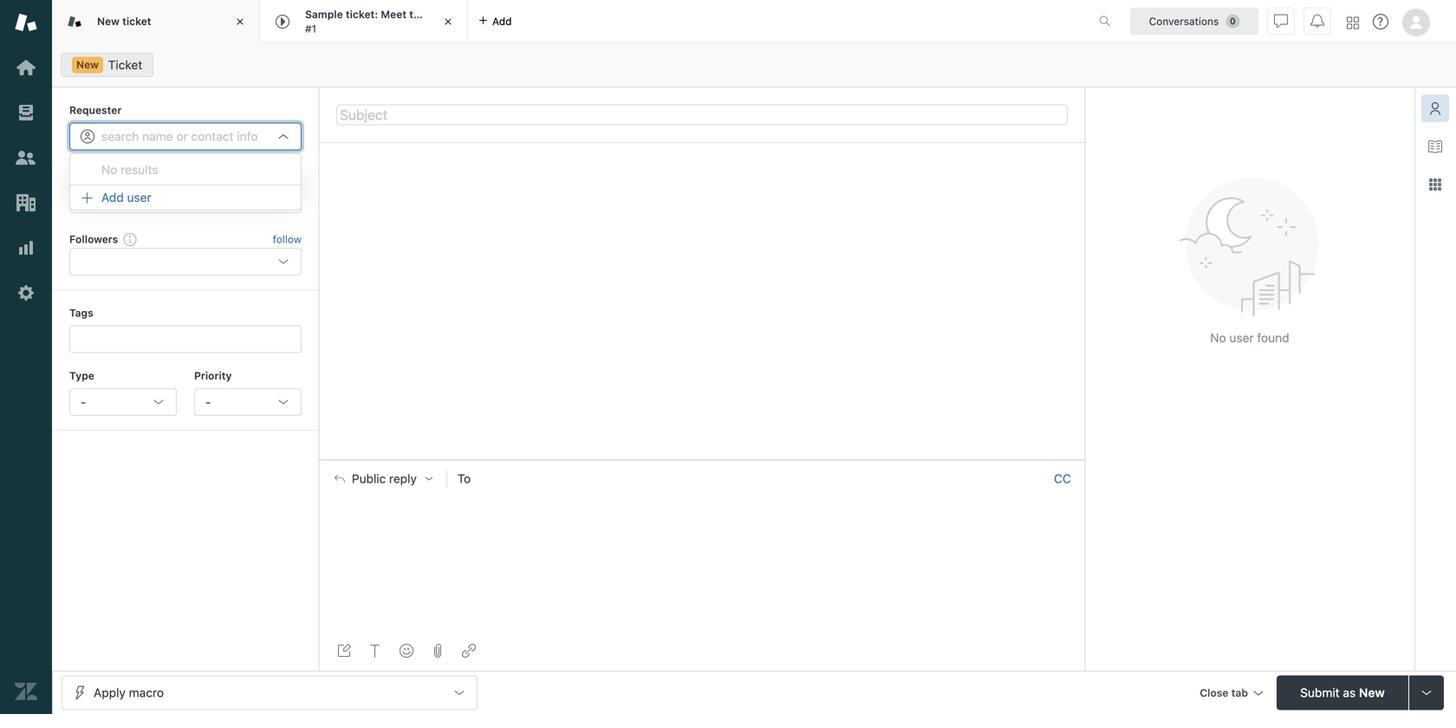 Task type: vqa. For each thing, say whether or not it's contained in the screenshot.
THE NEW to the middle
yes



Task type: locate. For each thing, give the bounding box(es) containing it.
add user
[[101, 190, 152, 205]]

1 horizontal spatial user
[[1230, 331, 1254, 345]]

conversations
[[1149, 15, 1219, 27]]

close
[[1200, 687, 1229, 699]]

button displays agent's chat status as invisible. image
[[1274, 14, 1288, 28]]

1 vertical spatial new
[[76, 59, 99, 71]]

reply
[[389, 471, 417, 486]]

customer context image
[[1429, 101, 1442, 115]]

notifications image
[[1311, 14, 1325, 28]]

2 - button from the left
[[194, 388, 302, 416]]

the
[[409, 8, 426, 20]]

user inside add user option
[[127, 190, 152, 205]]

cc
[[1054, 471, 1071, 486]]

add
[[101, 190, 124, 205]]

1 vertical spatial user
[[1230, 331, 1254, 345]]

views image
[[15, 101, 37, 124]]

ticket
[[429, 8, 458, 20], [122, 15, 151, 27]]

0 horizontal spatial ticket
[[122, 15, 151, 27]]

no for no user found
[[1210, 331, 1226, 345]]

ticket up ticket
[[122, 15, 151, 27]]

0 vertical spatial new
[[97, 15, 120, 27]]

1 horizontal spatial -
[[205, 395, 211, 409]]

Subject field
[[336, 104, 1068, 125]]

tab
[[260, 0, 468, 43]]

1 - button from the left
[[69, 388, 177, 416]]

apply
[[94, 686, 126, 700]]

#1
[[305, 23, 317, 35]]

close tab button
[[1192, 676, 1270, 713]]

zendesk support image
[[15, 11, 37, 34]]

ticket:
[[346, 8, 378, 20]]

0 horizontal spatial -
[[81, 395, 86, 409]]

found
[[1257, 331, 1290, 345]]

tabs tab list
[[52, 0, 1081, 43]]

new inside secondary element
[[76, 59, 99, 71]]

no
[[101, 163, 117, 177], [1210, 331, 1226, 345]]

ticket
[[108, 58, 142, 72]]

- button down priority
[[194, 388, 302, 416]]

requester
[[69, 104, 122, 116]]

- button
[[69, 388, 177, 416], [194, 388, 302, 416]]

submit as new
[[1300, 686, 1385, 700]]

- down priority
[[205, 395, 211, 409]]

main element
[[0, 0, 52, 714]]

1 horizontal spatial no
[[1210, 331, 1226, 345]]

user
[[127, 190, 152, 205], [1230, 331, 1254, 345]]

2 - from the left
[[205, 395, 211, 409]]

1 horizontal spatial - button
[[194, 388, 302, 416]]

0 vertical spatial user
[[127, 190, 152, 205]]

- button down type
[[69, 388, 177, 416]]

1 horizontal spatial ticket
[[429, 8, 458, 20]]

no left "found"
[[1210, 331, 1226, 345]]

- for type
[[81, 395, 86, 409]]

user right add
[[127, 190, 152, 205]]

minimize composer image
[[695, 453, 709, 467]]

requester element
[[69, 123, 302, 150]]

new up ticket
[[97, 15, 120, 27]]

new for new
[[76, 59, 99, 71]]

1 vertical spatial no
[[1210, 331, 1226, 345]]

take
[[272, 167, 292, 179]]

- for priority
[[205, 395, 211, 409]]

draft mode image
[[337, 644, 351, 658]]

1 - from the left
[[81, 395, 86, 409]]

- down type
[[81, 395, 86, 409]]

new inside tab
[[97, 15, 120, 27]]

new left ticket
[[76, 59, 99, 71]]

new right as
[[1359, 686, 1385, 700]]

no inside "requester" list box
[[101, 163, 117, 177]]

0 vertical spatial no
[[101, 163, 117, 177]]

take it
[[272, 167, 302, 179]]

-
[[81, 395, 86, 409], [205, 395, 211, 409]]

submit
[[1300, 686, 1340, 700]]

displays possible ticket submission types image
[[1420, 686, 1434, 700]]

followers
[[69, 233, 118, 245]]

organizations image
[[15, 192, 37, 214]]

apply macro
[[94, 686, 164, 700]]

ticket right the on the left top
[[429, 8, 458, 20]]

user left "found"
[[1230, 331, 1254, 345]]

tags element
[[69, 326, 302, 353]]

public reply
[[352, 471, 417, 486]]

0 horizontal spatial - button
[[69, 388, 177, 416]]

0 horizontal spatial no
[[101, 163, 117, 177]]

no up add
[[101, 163, 117, 177]]

new
[[97, 15, 120, 27], [76, 59, 99, 71], [1359, 686, 1385, 700]]

sample
[[305, 8, 343, 20]]

0 horizontal spatial user
[[127, 190, 152, 205]]

meet
[[381, 8, 407, 20]]

knowledge image
[[1429, 140, 1442, 153]]

close image
[[231, 13, 249, 30]]

public reply button
[[319, 461, 446, 497]]

add attachment image
[[431, 644, 445, 658]]



Task type: describe. For each thing, give the bounding box(es) containing it.
format text image
[[368, 644, 382, 658]]

cc button
[[1054, 471, 1071, 487]]

public
[[352, 471, 386, 486]]

sample ticket: meet the ticket #1
[[305, 8, 458, 35]]

user for add
[[127, 190, 152, 205]]

tab containing sample ticket: meet the ticket
[[260, 0, 468, 43]]

zendesk image
[[15, 680, 37, 703]]

- button for priority
[[194, 388, 302, 416]]

get help image
[[1373, 14, 1389, 29]]

ticket inside sample ticket: meet the ticket #1
[[429, 8, 458, 20]]

conversations button
[[1130, 7, 1259, 35]]

add link (cmd k) image
[[462, 644, 476, 658]]

follow
[[273, 233, 302, 245]]

add
[[492, 15, 512, 27]]

admin image
[[15, 282, 37, 304]]

zendesk products image
[[1347, 17, 1359, 29]]

requester list box
[[69, 153, 302, 211]]

Requester field
[[101, 129, 270, 144]]

no results
[[101, 163, 158, 177]]

to
[[457, 471, 471, 486]]

follow button
[[273, 231, 302, 247]]

type
[[69, 370, 94, 382]]

close image
[[439, 13, 457, 30]]

results
[[121, 163, 158, 177]]

no for no results
[[101, 163, 117, 177]]

take it button
[[272, 164, 302, 182]]

info on adding followers image
[[123, 232, 137, 246]]

apps image
[[1429, 178, 1442, 192]]

get started image
[[15, 56, 37, 79]]

followers element
[[69, 248, 302, 276]]

no user found
[[1210, 331, 1290, 345]]

new ticket tab
[[52, 0, 260, 43]]

tags
[[69, 307, 93, 319]]

2 vertical spatial new
[[1359, 686, 1385, 700]]

tab
[[1232, 687, 1248, 699]]

add button
[[468, 0, 522, 42]]

priority
[[194, 370, 232, 382]]

close tab
[[1200, 687, 1248, 699]]

macro
[[129, 686, 164, 700]]

new for new ticket
[[97, 15, 120, 27]]

user for no
[[1230, 331, 1254, 345]]

insert emojis image
[[400, 644, 413, 658]]

customers image
[[15, 146, 37, 169]]

it
[[295, 167, 302, 179]]

ticket inside tab
[[122, 15, 151, 27]]

reporting image
[[15, 237, 37, 259]]

add user option
[[69, 185, 302, 211]]

as
[[1343, 686, 1356, 700]]

- button for type
[[69, 388, 177, 416]]

secondary element
[[52, 48, 1456, 82]]

new ticket
[[97, 15, 151, 27]]



